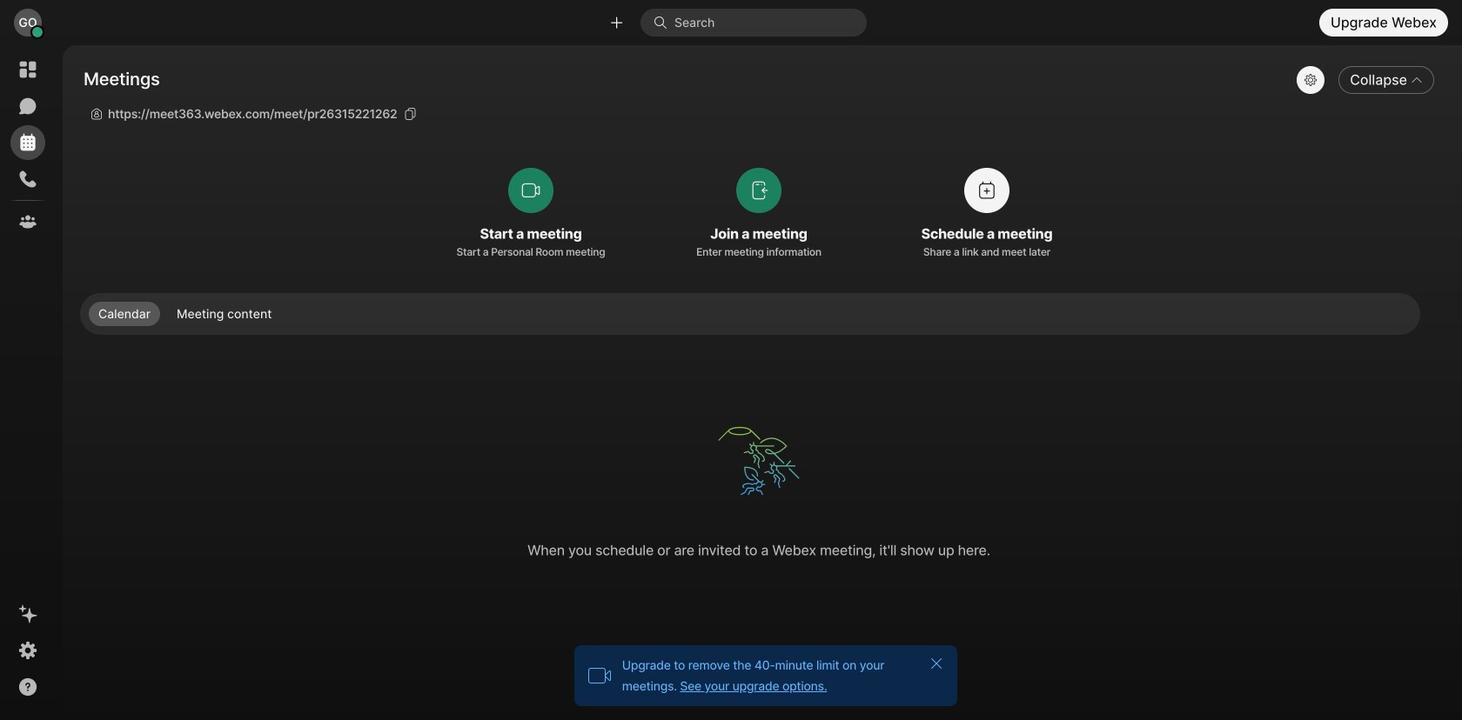 Task type: locate. For each thing, give the bounding box(es) containing it.
navigation
[[0, 45, 56, 721]]

cancel_16 image
[[930, 657, 943, 671]]

webex tab list
[[10, 52, 45, 239]]

camera_28 image
[[588, 664, 612, 689]]



Task type: vqa. For each thing, say whether or not it's contained in the screenshot.
text box
no



